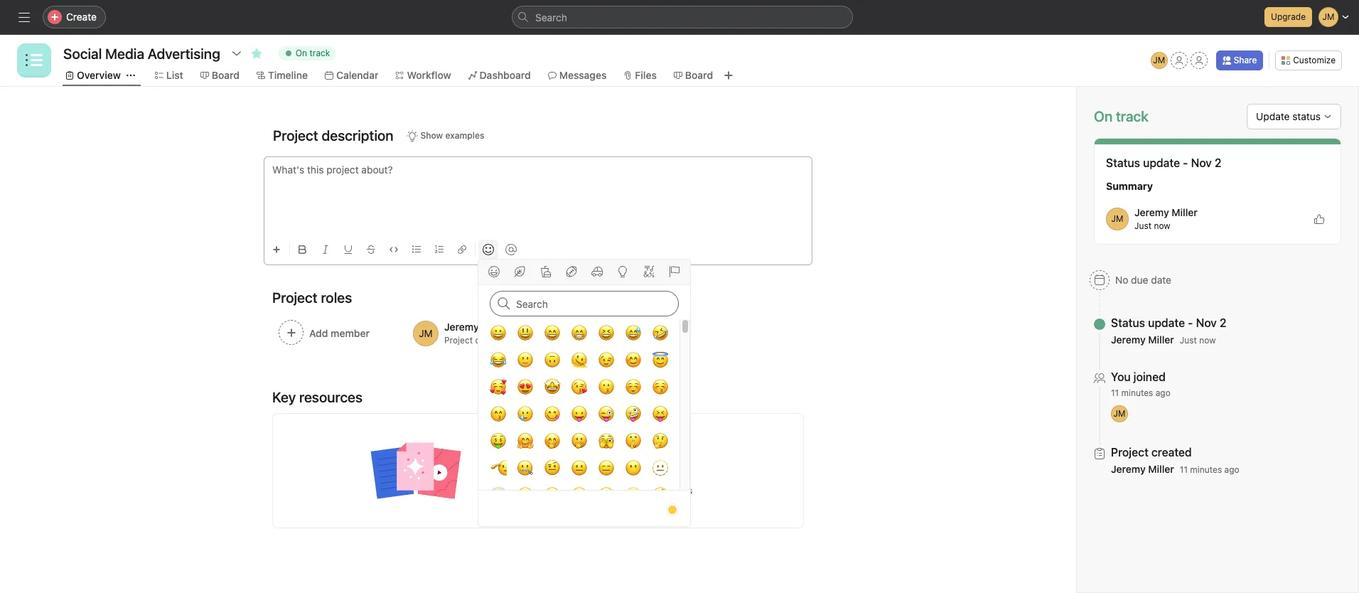 Task type: locate. For each thing, give the bounding box(es) containing it.
0 vertical spatial -
[[1184, 156, 1189, 169]]

🤪 image
[[625, 405, 642, 422]]

minutes down you joined button
[[1122, 388, 1154, 398]]

project created jeremy miller 11 minutes ago
[[1112, 446, 1240, 475]]

0 vertical spatial just
[[1135, 220, 1152, 231]]

timeline link
[[257, 68, 308, 83]]

0 vertical spatial jeremy
[[1135, 206, 1170, 218]]

create button
[[43, 6, 106, 28]]

11
[[1112, 388, 1120, 398], [1181, 464, 1188, 475]]

0 vertical spatial minutes
[[1122, 388, 1154, 398]]

😚 image
[[652, 378, 669, 395]]

😬 image
[[598, 486, 615, 504]]

0 horizontal spatial create
[[66, 11, 97, 23]]

😁 image
[[571, 324, 588, 341]]

😂 image
[[490, 351, 507, 368]]

files
[[635, 69, 657, 81]]

ago
[[1156, 388, 1171, 398], [1225, 464, 1240, 475]]

show options image
[[231, 48, 242, 59]]

jeremy inside status update - nov 2 jeremy miller just now
[[1112, 334, 1146, 346]]

dashboard link
[[468, 68, 531, 83]]

miller down project created
[[1149, 463, 1175, 475]]

- left nov at bottom right
[[1189, 316, 1194, 329]]

now
[[1155, 220, 1171, 231], [1200, 335, 1216, 346]]

create inside button
[[499, 484, 531, 496]]

board for second board link from the right
[[212, 69, 240, 81]]

update inside 'element'
[[1144, 156, 1181, 169]]

0 vertical spatial ago
[[1156, 388, 1171, 398]]

create project brief button
[[481, 478, 595, 504]]

jeremy inside the jeremy miller just now
[[1135, 206, 1170, 218]]

project roles
[[272, 289, 352, 306]]

show
[[421, 130, 443, 141]]

you joined 11 minutes ago
[[1112, 371, 1171, 398]]

update inside status update - nov 2 jeremy miller just now
[[1149, 316, 1186, 329]]

- left the nov 2
[[1184, 156, 1189, 169]]

minutes down project created
[[1191, 464, 1223, 475]]

emoji image
[[483, 244, 494, 255]]

2 board from the left
[[686, 69, 713, 81]]

🫢 image
[[571, 432, 588, 449]]

calendar
[[336, 69, 379, 81]]

1 vertical spatial miller
[[1149, 334, 1175, 346]]

😉 image
[[598, 351, 615, 368]]

a left 🫣 icon
[[591, 440, 596, 452]]

create down 🤐 icon
[[499, 484, 531, 496]]

0 horizontal spatial project
[[481, 455, 514, 467]]

board link down show options icon
[[200, 68, 240, 83]]

2 vertical spatial jeremy miller link
[[1112, 463, 1175, 475]]

board down show options icon
[[212, 69, 240, 81]]

create
[[66, 11, 97, 23], [499, 484, 531, 496]]

status for status update - nov 2 jeremy miller just now
[[1112, 316, 1146, 329]]

jeremy miller link down "status update - nov 2" button
[[1112, 334, 1175, 346]]

ago inside the project created jeremy miller 11 minutes ago
[[1225, 464, 1240, 475]]

1 vertical spatial jm
[[1112, 213, 1124, 224]]

😇 image
[[652, 351, 669, 368]]

0 horizontal spatial board link
[[200, 68, 240, 83]]

1 vertical spatial minutes
[[1191, 464, 1223, 475]]

just
[[1135, 220, 1152, 231], [1181, 335, 1198, 346]]

😶 image
[[625, 459, 642, 477]]

1 vertical spatial status
[[1112, 316, 1146, 329]]

jm
[[1154, 55, 1166, 65], [1112, 213, 1124, 224], [1114, 408, 1126, 419]]

jeremy up you
[[1112, 334, 1146, 346]]

jeremy
[[1135, 206, 1170, 218], [1112, 334, 1146, 346], [1112, 463, 1146, 475]]

resources.
[[613, 455, 661, 467]]

1 horizontal spatial project
[[533, 484, 567, 496]]

a
[[591, 440, 596, 452], [684, 440, 689, 452]]

Search field
[[490, 291, 679, 316]]

1 vertical spatial project
[[533, 484, 567, 496]]

- inside latest status update 'element'
[[1184, 156, 1189, 169]]

due
[[1132, 274, 1149, 286]]

customize button
[[1276, 50, 1343, 70]]

11 down project created
[[1181, 464, 1188, 475]]

board
[[212, 69, 240, 81], [686, 69, 713, 81]]

2 vertical spatial jeremy
[[1112, 463, 1146, 475]]

1 vertical spatial jeremy
[[1112, 334, 1146, 346]]

1 horizontal spatial brief
[[569, 484, 591, 496]]

🙄 image
[[571, 486, 588, 504]]

now inside status update - nov 2 jeremy miller just now
[[1200, 335, 1216, 346]]

board link
[[200, 68, 240, 83], [674, 68, 713, 83]]

😊 image
[[625, 351, 642, 368]]

0 horizontal spatial board
[[212, 69, 240, 81]]

create inside dropdown button
[[66, 11, 97, 23]]

miller down status update - nov 2
[[1172, 206, 1198, 218]]

status update - nov 2 button
[[1112, 316, 1227, 330]]

😍 image
[[517, 378, 534, 395]]

timeline
[[268, 69, 308, 81]]

0 vertical spatial status
[[1107, 156, 1141, 169]]

0 horizontal spatial ago
[[1156, 388, 1171, 398]]

summary
[[1107, 180, 1154, 192]]

1 horizontal spatial now
[[1200, 335, 1216, 346]]

jeremy miller
[[445, 321, 508, 333]]

😋 image
[[544, 405, 561, 422]]

😅 image
[[625, 324, 642, 341]]

toolbar
[[267, 233, 813, 260]]

just inside the jeremy miller just now
[[1135, 220, 1152, 231]]

🤣 image
[[652, 324, 669, 341]]

0 horizontal spatial just
[[1135, 220, 1152, 231]]

1 horizontal spatial board link
[[674, 68, 713, 83]]

11 down you
[[1112, 388, 1120, 398]]

now down nov at bottom right
[[1200, 335, 1216, 346]]

project
[[481, 455, 514, 467], [533, 484, 567, 496]]

1 horizontal spatial a
[[684, 440, 689, 452]]

bulleted list image
[[413, 245, 421, 254]]

just down summary
[[1135, 220, 1152, 231]]

update for nov
[[1149, 316, 1186, 329]]

create right expand sidebar icon
[[66, 11, 97, 23]]

italics image
[[321, 245, 330, 254]]

1 vertical spatial create
[[499, 484, 531, 496]]

minutes
[[1122, 388, 1154, 398], [1191, 464, 1223, 475]]

0 horizontal spatial now
[[1155, 220, 1171, 231]]

- for nov
[[1189, 316, 1194, 329]]

0 vertical spatial 11
[[1112, 388, 1120, 398]]

brief
[[516, 455, 538, 467], [569, 484, 591, 496]]

jeremy down project created
[[1112, 463, 1146, 475]]

1 horizontal spatial ago
[[1225, 464, 1240, 475]]

jeremy down summary
[[1135, 206, 1170, 218]]

0 vertical spatial create
[[66, 11, 97, 23]]

project inside align your team around a shared vision with a project brief and supporting resources.
[[481, 455, 514, 467]]

- for nov 2
[[1184, 156, 1189, 169]]

status up summary
[[1107, 156, 1141, 169]]

miller
[[1172, 206, 1198, 218], [1149, 334, 1175, 346], [1149, 463, 1175, 475]]

you
[[1112, 371, 1131, 383]]

1 vertical spatial jeremy miller link
[[1112, 334, 1175, 346]]

status down no due date dropdown button
[[1112, 316, 1146, 329]]

latest status update element
[[1095, 138, 1342, 245]]

2 board link from the left
[[674, 68, 713, 83]]

1 vertical spatial now
[[1200, 335, 1216, 346]]

😏 image
[[517, 486, 534, 504]]

update
[[1144, 156, 1181, 169], [1149, 316, 1186, 329]]

nov
[[1197, 316, 1218, 329]]

miller down "status update - nov 2" button
[[1149, 334, 1175, 346]]

0 horizontal spatial minutes
[[1122, 388, 1154, 398]]

0 vertical spatial jm
[[1154, 55, 1166, 65]]

🤑 image
[[490, 432, 507, 449]]

update status button
[[1248, 104, 1342, 129]]

1 horizontal spatial 11
[[1181, 464, 1188, 475]]

1 a from the left
[[591, 440, 596, 452]]

🫣 image
[[598, 432, 615, 449]]

2 vertical spatial miller
[[1149, 463, 1175, 475]]

status inside status update - nov 2 jeremy miller just now
[[1112, 316, 1146, 329]]

jeremy miller link for project created
[[1112, 463, 1175, 475]]

show examples
[[421, 130, 485, 141]]

😗 image
[[598, 378, 615, 395]]

add member button
[[272, 314, 401, 353]]

1 horizontal spatial just
[[1181, 335, 1198, 346]]

key resources
[[272, 389, 363, 405]]

😃 image
[[517, 324, 534, 341]]

remove from starred image
[[251, 48, 262, 59]]

1 horizontal spatial minutes
[[1191, 464, 1223, 475]]

minutes inside the project created jeremy miller 11 minutes ago
[[1191, 464, 1223, 475]]

0 vertical spatial jeremy miller link
[[1135, 206, 1198, 218]]

🫥 image
[[652, 459, 669, 477]]

create for create project brief
[[499, 484, 531, 496]]

😑 image
[[598, 459, 615, 477]]

now inside the jeremy miller just now
[[1155, 220, 1171, 231]]

2 vertical spatial jm
[[1114, 408, 1126, 419]]

1 vertical spatial brief
[[569, 484, 591, 496]]

jeremy miller project owner
[[445, 321, 508, 346]]

project down the align
[[481, 455, 514, 467]]

now up date
[[1155, 220, 1171, 231]]

update up summary
[[1144, 156, 1181, 169]]

you joined button
[[1112, 370, 1171, 384]]

1 board from the left
[[212, 69, 240, 81]]

😘 image
[[571, 378, 588, 395]]

1 vertical spatial 11
[[1181, 464, 1188, 475]]

add tab image
[[723, 70, 735, 81]]

status update - nov 2
[[1107, 156, 1222, 169]]

1 horizontal spatial create
[[499, 484, 531, 496]]

😆 image
[[598, 324, 615, 341]]

board left add tab image
[[686, 69, 713, 81]]

project down 🤨 image in the bottom left of the page
[[533, 484, 567, 496]]

board link left add tab image
[[674, 68, 713, 83]]

joined
[[1134, 371, 1166, 383]]

- inside status update - nov 2 jeremy miller just now
[[1189, 316, 1194, 329]]

-
[[1184, 156, 1189, 169], [1189, 316, 1194, 329]]

1 horizontal spatial board
[[686, 69, 713, 81]]

0 vertical spatial now
[[1155, 220, 1171, 231]]

🤩 image
[[544, 378, 561, 395]]

workflow
[[407, 69, 451, 81]]

miller inside status update - nov 2 jeremy miller just now
[[1149, 334, 1175, 346]]

jeremy inside the project created jeremy miller 11 minutes ago
[[1112, 463, 1146, 475]]

status inside 'element'
[[1107, 156, 1141, 169]]

brief down your
[[516, 455, 538, 467]]

jeremy miller link
[[1135, 206, 1198, 218], [1112, 334, 1175, 346], [1112, 463, 1175, 475]]

a right with in the bottom of the page
[[684, 440, 689, 452]]

1 vertical spatial update
[[1149, 316, 1186, 329]]

on track
[[296, 48, 330, 58]]

0 vertical spatial brief
[[516, 455, 538, 467]]

ago inside you joined 11 minutes ago
[[1156, 388, 1171, 398]]

add member
[[309, 327, 370, 339]]

0 horizontal spatial a
[[591, 440, 596, 452]]

0 vertical spatial miller
[[1172, 206, 1198, 218]]

0 vertical spatial update
[[1144, 156, 1181, 169]]

🤔 image
[[652, 432, 669, 449]]

🫡 image
[[490, 459, 507, 477]]

0 vertical spatial project
[[481, 455, 514, 467]]

None text field
[[60, 41, 224, 66]]

customize
[[1294, 55, 1336, 65]]

0 horizontal spatial 11
[[1112, 388, 1120, 398]]

just down nov at bottom right
[[1181, 335, 1198, 346]]

update left nov at bottom right
[[1149, 316, 1186, 329]]

1 vertical spatial -
[[1189, 316, 1194, 329]]

😮‍💨 image
[[625, 486, 642, 504]]

Search tasks, projects, and more text field
[[512, 6, 853, 28]]

jeremy miller link down project created
[[1112, 463, 1175, 475]]

track
[[310, 48, 330, 58]]

1 vertical spatial ago
[[1225, 464, 1240, 475]]

0 horizontal spatial brief
[[516, 455, 538, 467]]

brief down the 😐 image in the left bottom of the page
[[569, 484, 591, 496]]

status
[[1107, 156, 1141, 169], [1112, 316, 1146, 329]]

on
[[296, 48, 307, 58]]

jeremy miller link down summary
[[1135, 206, 1198, 218]]

1 vertical spatial just
[[1181, 335, 1198, 346]]



Task type: describe. For each thing, give the bounding box(es) containing it.
no due date
[[1116, 274, 1172, 286]]

🙃 image
[[544, 351, 561, 368]]

list image
[[26, 52, 43, 69]]

dashboard
[[480, 69, 531, 81]]

status for status update - nov 2
[[1107, 156, 1141, 169]]

😝 image
[[652, 405, 669, 422]]

share button
[[1217, 50, 1264, 70]]

no due date button
[[1084, 267, 1178, 293]]

on track
[[1095, 108, 1149, 124]]

11 inside you joined 11 minutes ago
[[1112, 388, 1120, 398]]

project
[[445, 335, 473, 346]]

🤥 image
[[652, 486, 669, 504]]

insert an object image
[[272, 245, 281, 254]]

owner
[[475, 335, 500, 346]]

jeremy miller link inside latest status update 'element'
[[1135, 206, 1198, 218]]

upgrade button
[[1265, 7, 1313, 27]]

1 board link from the left
[[200, 68, 240, 83]]

😄 image
[[544, 324, 561, 341]]

🤗 image
[[517, 432, 534, 449]]

your
[[507, 440, 527, 452]]

no
[[1116, 274, 1129, 286]]

list
[[166, 69, 183, 81]]

update
[[1257, 110, 1290, 122]]

show examples button
[[400, 126, 491, 146]]

code image
[[390, 245, 398, 254]]

11 inside the project created jeremy miller 11 minutes ago
[[1181, 464, 1188, 475]]

messages
[[560, 69, 607, 81]]

and
[[540, 455, 557, 467]]

🤫 image
[[625, 432, 642, 449]]

jm inside latest status update 'element'
[[1112, 213, 1124, 224]]

brief inside button
[[569, 484, 591, 496]]

project created
[[1112, 446, 1193, 459]]

create project brief
[[499, 484, 591, 496]]

list link
[[155, 68, 183, 83]]

files link
[[624, 68, 657, 83]]

upgrade
[[1272, 11, 1307, 22]]

with
[[662, 440, 681, 452]]

numbered list image
[[435, 245, 444, 254]]

miller inside the jeremy miller just now
[[1172, 206, 1198, 218]]

align
[[481, 440, 505, 452]]

team
[[530, 440, 553, 452]]

jeremy miller just now
[[1135, 206, 1198, 231]]

overview
[[77, 69, 121, 81]]

align your team around a shared vision with a project brief and supporting resources.
[[481, 440, 689, 467]]

miller inside the project created jeremy miller 11 minutes ago
[[1149, 463, 1175, 475]]

😛 image
[[571, 405, 588, 422]]

status
[[1293, 110, 1321, 122]]

update for nov 2
[[1144, 156, 1181, 169]]

tab actions image
[[126, 71, 135, 80]]

overview link
[[65, 68, 121, 83]]

2 a from the left
[[684, 440, 689, 452]]

strikethrough image
[[367, 245, 376, 254]]

🥲 image
[[517, 405, 534, 422]]

shared
[[599, 440, 630, 452]]

🤨 image
[[544, 459, 561, 477]]

🥰 image
[[490, 378, 507, 395]]

at mention image
[[506, 244, 517, 255]]

expand sidebar image
[[18, 11, 30, 23]]

🤐 image
[[517, 459, 534, 477]]

update status
[[1257, 110, 1321, 122]]

2
[[1220, 316, 1227, 329]]

jeremy miller link for status
[[1112, 334, 1175, 346]]

workflow link
[[396, 68, 451, 83]]

🤭 image
[[544, 432, 561, 449]]

😜 image
[[598, 405, 615, 422]]

0 likes. click to like this task image
[[1314, 213, 1326, 225]]

brief inside align your team around a shared vision with a project brief and supporting resources.
[[516, 455, 538, 467]]

☺️ image
[[625, 378, 642, 395]]

underline image
[[344, 245, 353, 254]]

calendar link
[[325, 68, 379, 83]]

jm button
[[1151, 52, 1168, 69]]

🫠 image
[[571, 351, 588, 368]]

😀 image
[[490, 324, 507, 341]]

🙂 image
[[517, 351, 534, 368]]

jm inside button
[[1154, 55, 1166, 65]]

around
[[556, 440, 588, 452]]

link image
[[458, 245, 467, 254]]

minutes inside you joined 11 minutes ago
[[1122, 388, 1154, 398]]

😶‍🌫️ image
[[490, 486, 507, 504]]

vision
[[633, 440, 659, 452]]

board for 1st board link from the right
[[686, 69, 713, 81]]

😒 image
[[544, 486, 561, 504]]

create for create
[[66, 11, 97, 23]]

nov 2
[[1192, 156, 1222, 169]]

status update - nov 2 jeremy miller just now
[[1112, 316, 1227, 346]]

😙 image
[[490, 405, 507, 422]]

examples
[[446, 130, 485, 141]]

just inside status update - nov 2 jeremy miller just now
[[1181, 335, 1198, 346]]

on track button
[[272, 43, 342, 63]]

bold image
[[299, 245, 307, 254]]

project inside create project brief button
[[533, 484, 567, 496]]

messages link
[[548, 68, 607, 83]]

share
[[1234, 55, 1258, 65]]

date
[[1152, 274, 1172, 286]]

Project description title text field
[[264, 121, 397, 151]]

supporting
[[560, 455, 610, 467]]

😐 image
[[571, 459, 588, 477]]



Task type: vqa. For each thing, say whether or not it's contained in the screenshot.
'Expand popout to full screen' IMAGE
no



